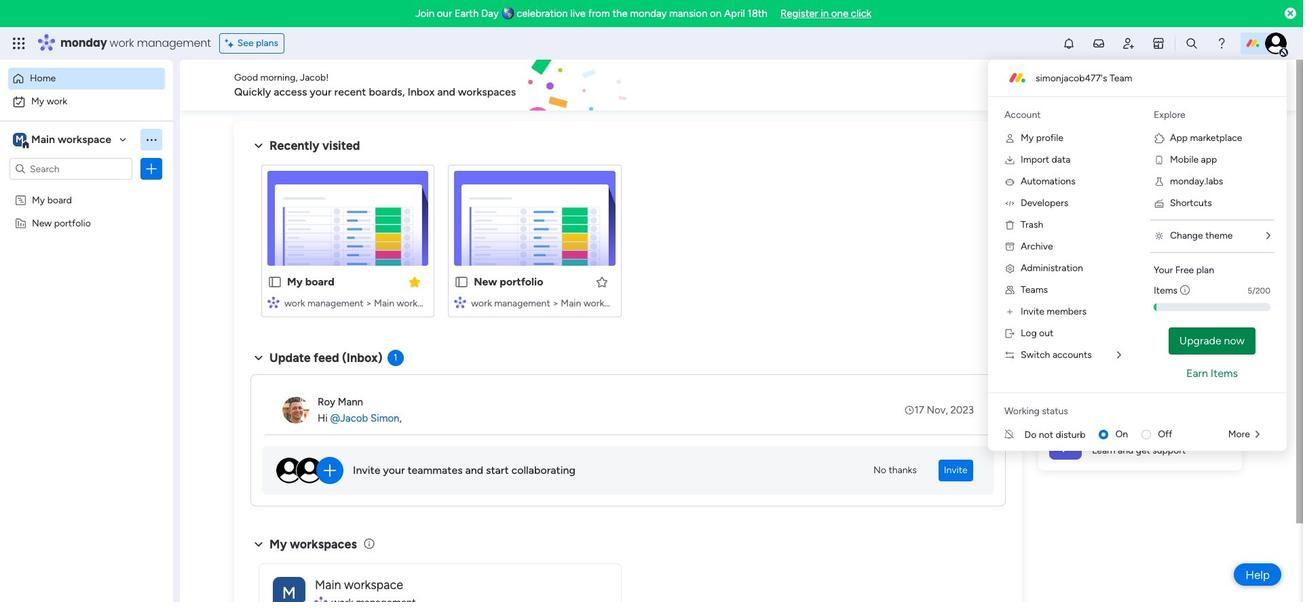 Task type: describe. For each thing, give the bounding box(es) containing it.
templates image image
[[1051, 130, 1230, 223]]

workspace options image
[[145, 133, 158, 146]]

v2 bolt switch image
[[1155, 78, 1163, 93]]

switch accounts image
[[1004, 350, 1015, 361]]

workspace selection element
[[13, 132, 113, 149]]

public board image for remove from favorites "icon"
[[267, 275, 282, 290]]

update feed image
[[1092, 37, 1106, 50]]

list arrow image
[[1256, 430, 1260, 440]]

monday marketplace image
[[1152, 37, 1165, 50]]

notifications image
[[1062, 37, 1076, 50]]

change theme image
[[1154, 231, 1165, 242]]

component image for public board icon for add to favorites "image"
[[454, 296, 466, 308]]

1 vertical spatial invite members image
[[1004, 307, 1015, 318]]

my profile image
[[1004, 133, 1015, 144]]

options image
[[145, 162, 158, 176]]

v2 surfce no notifications image
[[1004, 428, 1025, 442]]

help image
[[1215, 37, 1228, 50]]

2 vertical spatial option
[[0, 188, 173, 190]]

1 element
[[387, 350, 404, 367]]

public board image for add to favorites "image"
[[454, 275, 469, 290]]

mobile app image
[[1154, 155, 1165, 166]]

workspace image
[[13, 132, 26, 147]]

import data image
[[1004, 155, 1015, 166]]

1 vertical spatial option
[[8, 91, 165, 113]]

Search in workspace field
[[29, 161, 113, 177]]

teams image
[[1004, 285, 1015, 296]]

administration image
[[1004, 263, 1015, 274]]



Task type: vqa. For each thing, say whether or not it's contained in the screenshot.
Public board icon related to component icon
yes



Task type: locate. For each thing, give the bounding box(es) containing it.
public board image
[[267, 275, 282, 290], [454, 275, 469, 290]]

trash image
[[1004, 220, 1015, 231]]

0 horizontal spatial component image
[[267, 296, 280, 308]]

0 horizontal spatial list arrow image
[[1117, 351, 1121, 360]]

monday.labs image
[[1154, 176, 1165, 187]]

see plans image
[[225, 36, 237, 51]]

help center element
[[1038, 416, 1242, 471]]

1 vertical spatial list arrow image
[[1117, 351, 1121, 360]]

0 vertical spatial invite members image
[[1122, 37, 1135, 50]]

automations image
[[1004, 176, 1015, 187]]

0 vertical spatial option
[[8, 68, 165, 90]]

1 horizontal spatial component image
[[454, 296, 466, 308]]

add to favorites image
[[595, 275, 608, 289]]

invite members image up log out image
[[1004, 307, 1015, 318]]

getting started element
[[1038, 351, 1242, 406]]

workspace image
[[273, 577, 305, 603]]

1 horizontal spatial invite members image
[[1122, 37, 1135, 50]]

1 public board image from the left
[[267, 275, 282, 290]]

option
[[8, 68, 165, 90], [8, 91, 165, 113], [0, 188, 173, 190]]

invite members image
[[1122, 37, 1135, 50], [1004, 307, 1015, 318]]

archive image
[[1004, 242, 1015, 252]]

list arrow image for the change theme "icon"
[[1266, 231, 1271, 241]]

component image
[[267, 296, 280, 308], [454, 296, 466, 308]]

quick search results list box
[[250, 154, 1006, 334]]

remove from favorites image
[[408, 275, 422, 289]]

1 component image from the left
[[267, 296, 280, 308]]

developers image
[[1004, 198, 1015, 209]]

list arrow image
[[1266, 231, 1271, 241], [1117, 351, 1121, 360]]

list arrow image for switch accounts icon
[[1117, 351, 1121, 360]]

1 horizontal spatial list arrow image
[[1266, 231, 1271, 241]]

close my workspaces image
[[250, 537, 267, 553]]

list box
[[0, 186, 173, 418]]

0 vertical spatial list arrow image
[[1266, 231, 1271, 241]]

shortcuts image
[[1154, 198, 1165, 209]]

2 public board image from the left
[[454, 275, 469, 290]]

log out image
[[1004, 328, 1015, 339]]

1 horizontal spatial public board image
[[454, 275, 469, 290]]

invite members image left monday marketplace image
[[1122, 37, 1135, 50]]

close update feed (inbox) image
[[250, 350, 267, 367]]

search everything image
[[1185, 37, 1199, 50]]

select product image
[[12, 37, 26, 50]]

roy mann image
[[282, 397, 309, 424]]

0 horizontal spatial public board image
[[267, 275, 282, 290]]

v2 info image
[[1180, 284, 1190, 298]]

v2 user feedback image
[[1049, 78, 1060, 93]]

jacob simon image
[[1265, 33, 1287, 54]]

2 component image from the left
[[454, 296, 466, 308]]

component image for public board icon corresponding to remove from favorites "icon"
[[267, 296, 280, 308]]

close recently visited image
[[250, 138, 267, 154]]

0 horizontal spatial invite members image
[[1004, 307, 1015, 318]]



